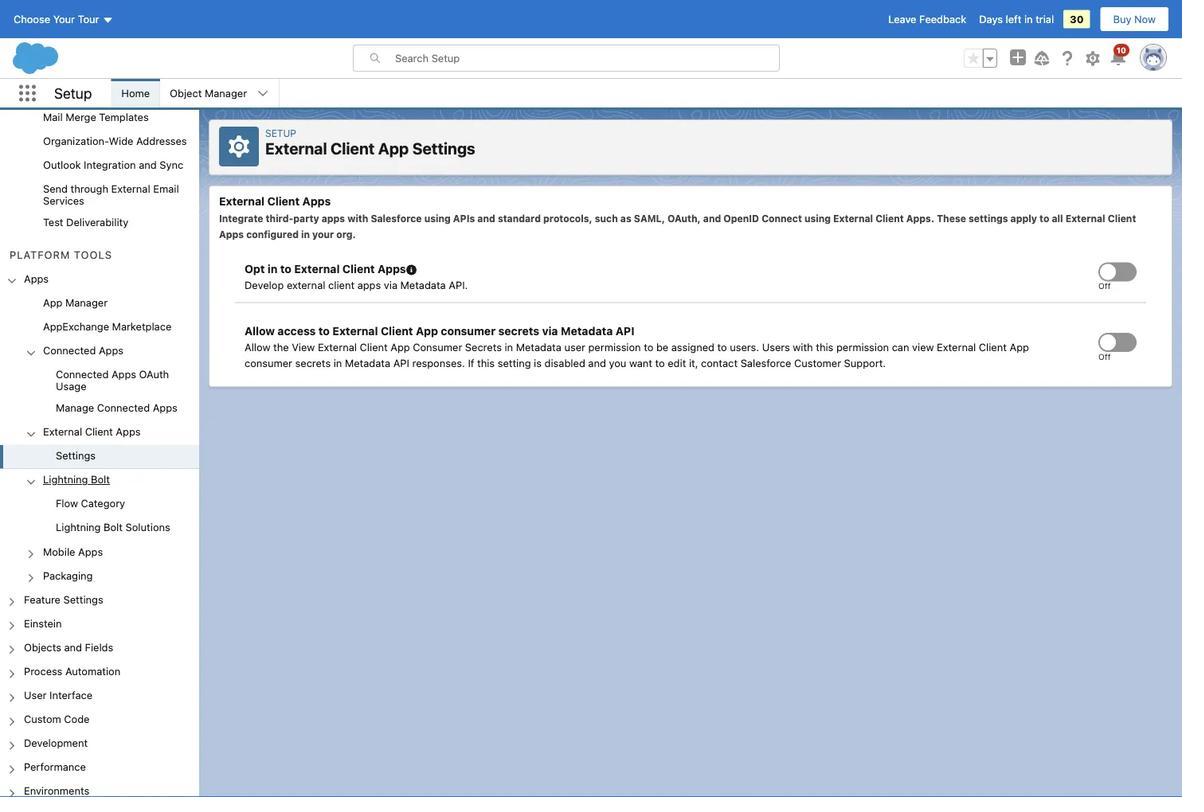 Task type: locate. For each thing, give the bounding box(es) containing it.
connected down appexchange
[[43, 344, 96, 356]]

to up external
[[280, 262, 292, 275]]

allow
[[245, 325, 275, 338], [245, 341, 270, 353]]

0 vertical spatial manager
[[205, 87, 247, 99]]

1 vertical spatial this
[[477, 357, 495, 369]]

api
[[616, 325, 635, 338], [393, 357, 409, 369]]

via right "client" on the left top of page
[[384, 279, 398, 291]]

1 vertical spatial consumer
[[245, 357, 292, 369]]

protocols,
[[543, 213, 593, 224]]

1 horizontal spatial api
[[616, 325, 635, 338]]

api left responses.
[[393, 357, 409, 369]]

1 horizontal spatial setup
[[265, 127, 296, 139]]

0 horizontal spatial setup
[[54, 85, 92, 102]]

apps inside 'link'
[[116, 426, 141, 438]]

support.
[[844, 357, 886, 369]]

1 vertical spatial apps
[[357, 279, 381, 291]]

development
[[24, 737, 88, 749]]

1 horizontal spatial consumer
[[441, 325, 496, 338]]

0 horizontal spatial salesforce
[[371, 213, 422, 224]]

in
[[1025, 13, 1033, 25], [301, 229, 310, 240], [268, 262, 278, 275], [505, 341, 513, 353], [334, 357, 342, 369]]

0 horizontal spatial consumer
[[245, 357, 292, 369]]

0 vertical spatial off
[[1099, 282, 1111, 291]]

0 horizontal spatial api
[[393, 357, 409, 369]]

custom code link
[[24, 713, 90, 728]]

lightning bolt solutions link
[[56, 522, 170, 536]]

environments link
[[24, 785, 89, 797]]

external
[[265, 139, 327, 158], [111, 183, 150, 195], [219, 194, 265, 208], [833, 213, 873, 224], [1066, 213, 1106, 224], [294, 262, 340, 275], [333, 325, 378, 338], [318, 341, 357, 353], [937, 341, 976, 353], [43, 426, 82, 438]]

external right all
[[1066, 213, 1106, 224]]

party
[[293, 213, 319, 224]]

your
[[53, 13, 75, 25]]

this
[[816, 341, 834, 353], [477, 357, 495, 369]]

0 horizontal spatial apps
[[322, 213, 345, 224]]

0 vertical spatial api
[[616, 325, 635, 338]]

einstein link
[[24, 617, 62, 632]]

object manager link
[[160, 79, 257, 108]]

1 vertical spatial via
[[542, 325, 558, 338]]

apps right mobile in the left of the page
[[78, 546, 103, 558]]

salesforce down users
[[741, 357, 791, 369]]

consumer down the the
[[245, 357, 292, 369]]

app inside setup external client app settings
[[378, 139, 409, 158]]

apps down integrate
[[219, 229, 244, 240]]

to left all
[[1040, 213, 1050, 224]]

connected down connected apps link at top
[[56, 368, 109, 380]]

with up org.
[[348, 213, 368, 224]]

manager for object manager
[[205, 87, 247, 99]]

send through external email services
[[43, 183, 179, 207]]

metadata up is
[[516, 341, 562, 353]]

1 vertical spatial lightning
[[56, 522, 101, 534]]

0 vertical spatial setup
[[54, 85, 92, 102]]

0 vertical spatial with
[[348, 213, 368, 224]]

1 horizontal spatial with
[[793, 341, 813, 353]]

flow
[[56, 498, 78, 510]]

and inside group
[[139, 159, 157, 171]]

external up external
[[294, 262, 340, 275]]

salesforce left apis on the left
[[371, 213, 422, 224]]

1 off from the top
[[1099, 282, 1111, 291]]

bolt for lightning bolt
[[91, 474, 110, 486]]

0 horizontal spatial via
[[384, 279, 398, 291]]

settings up apis on the left
[[412, 139, 475, 158]]

settings up the lightning bolt
[[56, 450, 96, 462]]

2 permission from the left
[[837, 341, 889, 353]]

2 vertical spatial settings
[[63, 594, 103, 605]]

connected down connected apps oauth usage link
[[97, 402, 150, 414]]

assigned
[[671, 341, 715, 353]]

1 horizontal spatial permission
[[837, 341, 889, 353]]

connected apps link
[[43, 344, 124, 359]]

process
[[24, 665, 62, 677]]

external down outlook integration and sync link
[[111, 183, 150, 195]]

connected for connected apps oauth usage
[[56, 368, 109, 380]]

0 horizontal spatial using
[[424, 213, 451, 224]]

apps up the develop external client apps via metadata api.
[[378, 262, 406, 275]]

environments
[[24, 785, 89, 797]]

and left sync
[[139, 159, 157, 171]]

lightning
[[43, 474, 88, 486], [56, 522, 101, 534]]

this right if
[[477, 357, 495, 369]]

salesforce inside the 'external client apps integrate third-party apps with salesforce using apis and standard protocols, such as saml, oauth, and openid connect using external client apps. these settings apply to all external client apps configured in your org.'
[[371, 213, 422, 224]]

deliverability
[[66, 216, 128, 228]]

external right "view"
[[318, 341, 357, 353]]

1 vertical spatial salesforce
[[741, 357, 791, 369]]

apps down oauth
[[153, 402, 178, 414]]

you
[[609, 357, 626, 369]]

with
[[348, 213, 368, 224], [793, 341, 813, 353]]

permission up you
[[588, 341, 641, 353]]

1 vertical spatial manager
[[65, 296, 108, 308]]

to left be
[[644, 341, 654, 353]]

0 horizontal spatial manager
[[65, 296, 108, 308]]

contact
[[701, 357, 738, 369]]

in down party
[[301, 229, 310, 240]]

metadata left responses.
[[345, 357, 390, 369]]

group for connected apps
[[0, 364, 199, 421]]

mail
[[43, 111, 63, 123]]

feature settings link
[[24, 594, 103, 608]]

0 vertical spatial lightning
[[43, 474, 88, 486]]

0 vertical spatial bolt
[[91, 474, 110, 486]]

outlook
[[43, 159, 81, 171]]

group for apps
[[0, 292, 199, 589]]

apps right "client" on the left top of page
[[357, 279, 381, 291]]

app manager
[[43, 296, 108, 308]]

Search Setup text field
[[395, 45, 779, 71]]

1 horizontal spatial manager
[[205, 87, 247, 99]]

external down manage
[[43, 426, 82, 438]]

0 horizontal spatial with
[[348, 213, 368, 224]]

apps up party
[[302, 194, 331, 208]]

consumer up secrets
[[441, 325, 496, 338]]

api.
[[449, 279, 468, 291]]

organization-wide addresses link
[[43, 135, 187, 149]]

apps down "appexchange marketplace" link on the left top of the page
[[99, 344, 124, 356]]

allow left the the
[[245, 341, 270, 353]]

in right opt
[[268, 262, 278, 275]]

with up customer
[[793, 341, 813, 353]]

setup
[[54, 85, 92, 102], [265, 127, 296, 139]]

settings down packaging link at the bottom left
[[63, 594, 103, 605]]

external down the setup link
[[265, 139, 327, 158]]

lightning bolt tree item
[[0, 469, 199, 541]]

your
[[312, 229, 334, 240]]

apps left oauth
[[111, 368, 136, 380]]

view
[[292, 341, 315, 353]]

setup external client app settings
[[265, 127, 475, 158]]

2 vertical spatial connected
[[97, 402, 150, 414]]

code
[[64, 713, 90, 725]]

off for allow the view external client app consumer secrets in metadata user permission to be assigned to users. users with this permission can view external client app consumer secrets in metadata api responses. if this setting is disabled and you want to edit it, contact salesforce customer support.
[[1099, 352, 1111, 361]]

manager up appexchange
[[65, 296, 108, 308]]

group containing mail merge templates
[[0, 0, 199, 236]]

group containing app manager
[[0, 292, 199, 589]]

platform tools
[[10, 249, 112, 261]]

group containing connected apps oauth usage
[[0, 364, 199, 421]]

0 vertical spatial apps
[[322, 213, 345, 224]]

setup inside setup external client app settings
[[265, 127, 296, 139]]

now
[[1135, 13, 1156, 25]]

1 horizontal spatial via
[[542, 325, 558, 338]]

custom
[[24, 713, 61, 725]]

1 vertical spatial with
[[793, 341, 813, 353]]

1 vertical spatial connected
[[56, 368, 109, 380]]

off for develop external client apps via metadata api.
[[1099, 282, 1111, 291]]

bolt down category
[[104, 522, 123, 534]]

bolt down the settings tree item
[[91, 474, 110, 486]]

1 vertical spatial off
[[1099, 352, 1111, 361]]

0 horizontal spatial this
[[477, 357, 495, 369]]

want
[[629, 357, 652, 369]]

0 horizontal spatial secrets
[[295, 357, 331, 369]]

lightning for lightning bolt
[[43, 474, 88, 486]]

and left you
[[588, 357, 606, 369]]

apps tree item
[[0, 268, 199, 589]]

development link
[[24, 737, 88, 752]]

connected
[[43, 344, 96, 356], [56, 368, 109, 380], [97, 402, 150, 414]]

1 horizontal spatial using
[[805, 213, 831, 224]]

via
[[384, 279, 398, 291], [542, 325, 558, 338]]

metadata up 'user' at left
[[561, 325, 613, 338]]

1 allow from the top
[[245, 325, 275, 338]]

lightning up flow
[[43, 474, 88, 486]]

0 vertical spatial secrets
[[498, 325, 539, 338]]

manager right object
[[205, 87, 247, 99]]

lightning up mobile apps
[[56, 522, 101, 534]]

0 vertical spatial allow
[[245, 325, 275, 338]]

1 using from the left
[[424, 213, 451, 224]]

apps down the manage connected apps link
[[116, 426, 141, 438]]

and right apis on the left
[[478, 213, 495, 224]]

using left apis on the left
[[424, 213, 451, 224]]

secrets down "view"
[[295, 357, 331, 369]]

manager
[[205, 87, 247, 99], [65, 296, 108, 308]]

permission up support. at top
[[837, 341, 889, 353]]

users.
[[730, 341, 759, 353]]

group containing flow category
[[0, 493, 199, 541]]

external client apps link
[[43, 426, 141, 440]]

manager inside apps tree item
[[65, 296, 108, 308]]

app
[[378, 139, 409, 158], [43, 296, 62, 308], [416, 325, 438, 338], [391, 341, 410, 353], [1010, 341, 1029, 353]]

manage connected apps link
[[56, 402, 178, 416]]

secrets up setting
[[498, 325, 539, 338]]

configured
[[246, 229, 299, 240]]

1 vertical spatial settings
[[56, 450, 96, 462]]

2 allow from the top
[[245, 341, 270, 353]]

external inside setup external client app settings
[[265, 139, 327, 158]]

1 horizontal spatial this
[[816, 341, 834, 353]]

to down be
[[655, 357, 665, 369]]

lightning for lightning bolt solutions
[[56, 522, 101, 534]]

2 using from the left
[[805, 213, 831, 224]]

lightning bolt
[[43, 474, 110, 486]]

1 horizontal spatial salesforce
[[741, 357, 791, 369]]

automation
[[65, 665, 120, 677]]

feature
[[24, 594, 61, 605]]

connected apps oauth usage
[[56, 368, 169, 392]]

api up you
[[616, 325, 635, 338]]

using right connect
[[805, 213, 831, 224]]

buy now button
[[1100, 6, 1170, 32]]

edit
[[668, 357, 686, 369]]

connected apps
[[43, 344, 124, 356]]

client inside setup external client app settings
[[331, 139, 375, 158]]

1 vertical spatial allow
[[245, 341, 270, 353]]

allow up the the
[[245, 325, 275, 338]]

app inside app manager link
[[43, 296, 62, 308]]

salesforce inside 'allow access to external client app consumer secrets via metadata api allow the view external client app consumer secrets in metadata user permission to be assigned to users. users with this permission can view external client app consumer secrets in metadata api responses. if this setting is disabled and you want to edit it, contact salesforce customer support.'
[[741, 357, 791, 369]]

setup for setup
[[54, 85, 92, 102]]

apps up your
[[322, 213, 345, 224]]

1 vertical spatial secrets
[[295, 357, 331, 369]]

setting
[[498, 357, 531, 369]]

object manager
[[170, 87, 247, 99]]

via up disabled
[[542, 325, 558, 338]]

appexchange marketplace link
[[43, 320, 172, 335]]

external inside send through external email services
[[111, 183, 150, 195]]

group
[[0, 0, 199, 236], [964, 49, 997, 68], [0, 292, 199, 589], [0, 364, 199, 421], [0, 493, 199, 541]]

1 vertical spatial bolt
[[104, 522, 123, 534]]

mobile
[[43, 546, 75, 558]]

this up customer
[[816, 341, 834, 353]]

0 horizontal spatial permission
[[588, 341, 641, 353]]

apps link
[[24, 272, 49, 287]]

in up setting
[[505, 341, 513, 353]]

group for lightning bolt
[[0, 493, 199, 541]]

external client apps
[[43, 426, 141, 438]]

integration
[[84, 159, 136, 171]]

objects and fields link
[[24, 641, 113, 656]]

0 vertical spatial settings
[[412, 139, 475, 158]]

consumer
[[441, 325, 496, 338], [245, 357, 292, 369]]

connected inside connected apps oauth usage
[[56, 368, 109, 380]]

2 off from the top
[[1099, 352, 1111, 361]]

1 vertical spatial setup
[[265, 127, 296, 139]]

settings link
[[56, 450, 96, 464]]

1 vertical spatial api
[[393, 357, 409, 369]]

send
[[43, 183, 68, 195]]

feedback
[[919, 13, 967, 25]]

with inside 'allow access to external client app consumer secrets via metadata api allow the view external client app consumer secrets in metadata user permission to be assigned to users. users with this permission can view external client app consumer secrets in metadata api responses. if this setting is disabled and you want to edit it, contact salesforce customer support.'
[[793, 341, 813, 353]]

0 vertical spatial this
[[816, 341, 834, 353]]

0 vertical spatial connected
[[43, 344, 96, 356]]

to inside the 'external client apps integrate third-party apps with salesforce using apis and standard protocols, such as saml, oauth, and openid connect using external client apps. these settings apply to all external client apps configured in your org.'
[[1040, 213, 1050, 224]]

to right access
[[319, 325, 330, 338]]

organization-
[[43, 135, 109, 147]]

client
[[328, 279, 355, 291]]

settings
[[412, 139, 475, 158], [56, 450, 96, 462], [63, 594, 103, 605]]

10
[[1117, 45, 1127, 55]]

0 vertical spatial salesforce
[[371, 213, 422, 224]]

buy
[[1113, 13, 1132, 25]]

it,
[[689, 357, 698, 369]]



Task type: vqa. For each thing, say whether or not it's contained in the screenshot.
bottommost 'offline'
no



Task type: describe. For each thing, give the bounding box(es) containing it.
settings
[[969, 213, 1008, 224]]

feature settings
[[24, 594, 103, 605]]

packaging link
[[43, 570, 93, 584]]

in right left
[[1025, 13, 1033, 25]]

consumer
[[413, 341, 462, 353]]

opt
[[245, 262, 265, 275]]

bolt for lightning bolt solutions
[[104, 522, 123, 534]]

einstein
[[24, 617, 62, 629]]

setup link
[[265, 127, 296, 139]]

to up contact
[[717, 341, 727, 353]]

external client apps integrate third-party apps with salesforce using apis and standard protocols, such as saml, oauth, and openid connect using external client apps. these settings apply to all external client apps configured in your org.
[[219, 194, 1136, 240]]

standard
[[498, 213, 541, 224]]

the
[[273, 341, 289, 353]]

tour
[[78, 13, 99, 25]]

such
[[595, 213, 618, 224]]

user
[[24, 689, 47, 701]]

organization-wide addresses
[[43, 135, 187, 147]]

in inside the 'external client apps integrate third-party apps with salesforce using apis and standard protocols, such as saml, oauth, and openid connect using external client apps. these settings apply to all external client apps configured in your org.'
[[301, 229, 310, 240]]

outlook integration and sync link
[[43, 159, 183, 173]]

marketplace
[[112, 320, 172, 332]]

mobile apps link
[[43, 546, 103, 560]]

1 horizontal spatial secrets
[[498, 325, 539, 338]]

user interface link
[[24, 689, 93, 704]]

connected for connected apps
[[43, 344, 96, 356]]

oauth,
[[668, 213, 701, 224]]

send through external email services link
[[43, 183, 199, 207]]

apps.
[[906, 213, 935, 224]]

customer
[[794, 357, 841, 369]]

via inside 'allow access to external client app consumer secrets via metadata api allow the view external client app consumer secrets in metadata user permission to be assigned to users. users with this permission can view external client app consumer secrets in metadata api responses. if this setting is disabled and you want to edit it, contact salesforce customer support.'
[[542, 325, 558, 338]]

can
[[892, 341, 909, 353]]

app manager link
[[43, 296, 108, 311]]

user interface
[[24, 689, 93, 701]]

settings inside tree item
[[56, 450, 96, 462]]

in down "client" on the left top of page
[[334, 357, 342, 369]]

metadata left api. at left top
[[400, 279, 446, 291]]

manager for app manager
[[65, 296, 108, 308]]

allow access to external client app consumer secrets via metadata api allow the view external client app consumer secrets in metadata user permission to be assigned to users. users with this permission can view external client app consumer secrets in metadata api responses. if this setting is disabled and you want to edit it, contact salesforce customer support.
[[245, 325, 1029, 369]]

settings inside setup external client app settings
[[412, 139, 475, 158]]

mail merge templates link
[[43, 111, 149, 126]]

with inside the 'external client apps integrate third-party apps with salesforce using apis and standard protocols, such as saml, oauth, and openid connect using external client apps. these settings apply to all external client apps configured in your org.'
[[348, 213, 368, 224]]

user
[[564, 341, 586, 353]]

test deliverability
[[43, 216, 128, 228]]

addresses
[[136, 135, 187, 147]]

settings inside feature settings link
[[63, 594, 103, 605]]

disabled
[[545, 357, 585, 369]]

responses.
[[412, 357, 465, 369]]

packaging
[[43, 570, 93, 581]]

external right 'view'
[[937, 341, 976, 353]]

external client apps tree item
[[0, 421, 199, 469]]

1 horizontal spatial apps
[[357, 279, 381, 291]]

platform
[[10, 249, 70, 261]]

external left apps.
[[833, 213, 873, 224]]

0 vertical spatial consumer
[[441, 325, 496, 338]]

outlook integration and sync
[[43, 159, 183, 171]]

develop
[[245, 279, 284, 291]]

connected apps tree item
[[0, 340, 199, 421]]

integrate
[[219, 213, 263, 224]]

external up integrate
[[219, 194, 265, 208]]

choose your tour
[[14, 13, 99, 25]]

0 vertical spatial via
[[384, 279, 398, 291]]

home link
[[112, 79, 159, 108]]

setup for setup external client app settings
[[265, 127, 296, 139]]

settings tree item
[[0, 445, 199, 469]]

usage
[[56, 380, 86, 392]]

external down the develop external client apps via metadata api.
[[333, 325, 378, 338]]

leave
[[889, 13, 917, 25]]

interface
[[49, 689, 93, 701]]

process automation link
[[24, 665, 120, 680]]

openid
[[724, 213, 759, 224]]

and inside 'allow access to external client app consumer secrets via metadata api allow the view external client app consumer secrets in metadata user permission to be assigned to users. users with this permission can view external client app consumer secrets in metadata api responses. if this setting is disabled and you want to edit it, contact salesforce customer support.'
[[588, 357, 606, 369]]

and up process automation
[[64, 641, 82, 653]]

choose your tour button
[[13, 6, 114, 32]]

apps inside connected apps oauth usage
[[111, 368, 136, 380]]

solutions
[[126, 522, 170, 534]]

leave feedback link
[[889, 13, 967, 25]]

external
[[287, 279, 325, 291]]

30
[[1070, 13, 1084, 25]]

connect
[[762, 213, 802, 224]]

these
[[937, 213, 966, 224]]

left
[[1006, 13, 1022, 25]]

external inside 'link'
[[43, 426, 82, 438]]

oauth
[[139, 368, 169, 380]]

through
[[71, 183, 108, 195]]

view
[[912, 341, 934, 353]]

test deliverability link
[[43, 216, 128, 231]]

secrets
[[465, 341, 502, 353]]

email
[[153, 183, 179, 195]]

develop external client apps via metadata api.
[[245, 279, 468, 291]]

sync
[[160, 159, 183, 171]]

is
[[534, 357, 542, 369]]

appexchange marketplace
[[43, 320, 172, 332]]

apps down platform
[[24, 272, 49, 284]]

if
[[468, 357, 474, 369]]

as
[[621, 213, 632, 224]]

lightning bolt link
[[43, 474, 110, 488]]

test
[[43, 216, 63, 228]]

tools
[[74, 249, 112, 261]]

apps inside the 'external client apps integrate third-party apps with salesforce using apis and standard protocols, such as saml, oauth, and openid connect using external client apps. these settings apply to all external client apps configured in your org.'
[[322, 213, 345, 224]]

days
[[979, 13, 1003, 25]]

access
[[278, 325, 316, 338]]

users
[[762, 341, 790, 353]]

all
[[1052, 213, 1063, 224]]

manage connected apps
[[56, 402, 178, 414]]

and right oauth,
[[703, 213, 721, 224]]

client inside 'link'
[[85, 426, 113, 438]]

performance
[[24, 761, 86, 773]]

1 permission from the left
[[588, 341, 641, 353]]

third-
[[266, 213, 293, 224]]



